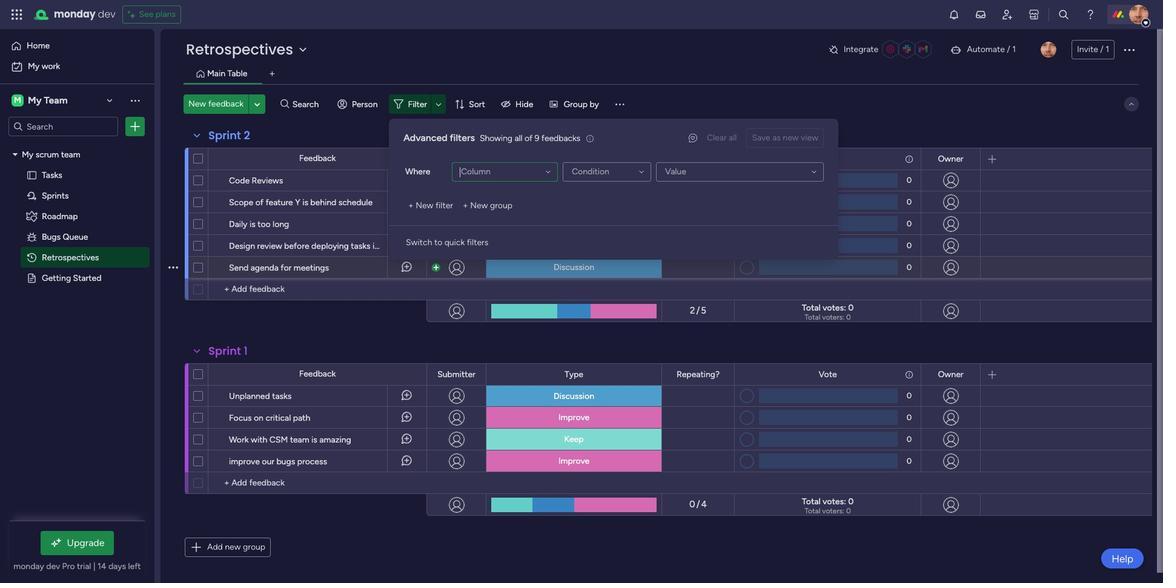 Task type: locate. For each thing, give the bounding box(es) containing it.
new inside the + new group button
[[470, 201, 488, 211]]

1 vertical spatial options image
[[168, 252, 178, 283]]

2 all from the left
[[515, 133, 523, 143]]

2 submitter field from the top
[[435, 368, 479, 382]]

my right caret down icon
[[22, 149, 33, 159]]

0 vertical spatial feedback
[[299, 153, 336, 164]]

1 sprint from the top
[[208, 128, 241, 143]]

1 + from the left
[[408, 201, 414, 211]]

group by button
[[545, 95, 607, 114]]

1 vertical spatial improve
[[559, 413, 590, 423]]

unplanned tasks
[[229, 392, 292, 402]]

list box
[[0, 142, 155, 452]]

1 type from the top
[[565, 154, 584, 164]]

1 vertical spatial owner
[[938, 369, 964, 380]]

james peterson image
[[1130, 5, 1149, 24]]

2 repeating? field from the top
[[674, 368, 723, 382]]

0 horizontal spatial tasks
[[272, 392, 292, 402]]

1 horizontal spatial dev
[[98, 7, 115, 21]]

focus on critical path
[[229, 413, 310, 424]]

person button
[[333, 95, 385, 114]]

all right clear
[[729, 133, 737, 143]]

1 horizontal spatial 1
[[1013, 44, 1016, 55]]

/ left "5"
[[697, 306, 700, 317]]

review
[[257, 241, 282, 252]]

0 vertical spatial public board image
[[26, 169, 38, 181]]

submitter field for sprint 1
[[435, 368, 479, 382]]

Repeating? field
[[674, 152, 723, 166], [674, 368, 723, 382]]

my for my work
[[28, 61, 40, 72]]

1 feedback from the top
[[299, 153, 336, 164]]

+ left filter
[[408, 201, 414, 211]]

owner right column information icon
[[938, 154, 964, 164]]

/ left 4
[[697, 500, 700, 510]]

integrate button
[[823, 37, 941, 62]]

1 vertical spatial + add feedback text field
[[215, 476, 421, 491]]

tasks up 'critical'
[[272, 392, 292, 402]]

workspace options image
[[129, 94, 141, 107]]

clear
[[707, 133, 727, 143]]

of left 9
[[525, 133, 533, 143]]

0 vertical spatial 2
[[244, 128, 250, 143]]

1 vertical spatial discussion
[[554, 391, 595, 402]]

2 sprint from the top
[[208, 344, 241, 359]]

1 for automate / 1
[[1013, 44, 1016, 55]]

0 vertical spatial repeating?
[[677, 154, 720, 164]]

/ inside button
[[1101, 44, 1104, 55]]

0 horizontal spatial options image
[[168, 252, 178, 283]]

new for + new filter
[[416, 201, 434, 211]]

2 + from the left
[[463, 201, 468, 211]]

menu image
[[614, 98, 626, 110]]

days
[[108, 562, 126, 572]]

1 vertical spatial sprint
[[208, 344, 241, 359]]

retrospectives up table
[[186, 39, 293, 59]]

group
[[490, 201, 513, 211], [243, 542, 266, 553]]

0 vertical spatial new
[[783, 133, 799, 143]]

bugs queue
[[42, 232, 88, 242]]

14
[[98, 562, 106, 572]]

1 all from the left
[[729, 133, 737, 143]]

0 horizontal spatial 2
[[244, 128, 250, 143]]

submitter field for sprint 2
[[435, 152, 479, 166]]

submitter for 2
[[438, 154, 476, 164]]

1 vertical spatial retrospectives
[[42, 252, 99, 262]]

+ new group
[[463, 201, 513, 211]]

arrow down image
[[432, 97, 446, 112]]

2 public board image from the top
[[26, 272, 38, 284]]

my
[[28, 61, 40, 72], [28, 95, 42, 106], [22, 149, 33, 159]]

tab
[[263, 64, 282, 84]]

0 horizontal spatial all
[[515, 133, 523, 143]]

monday for monday dev
[[54, 7, 95, 21]]

team right scrum
[[61, 149, 80, 159]]

send
[[229, 263, 249, 273]]

feedback up path
[[299, 369, 336, 379]]

filter
[[408, 99, 427, 109]]

2 down new feedback button
[[244, 128, 250, 143]]

monday marketplace image
[[1028, 8, 1041, 21]]

agenda
[[251, 263, 279, 273]]

0 horizontal spatial group
[[243, 542, 266, 553]]

1 vertical spatial total votes: 0 total voters: 0
[[802, 497, 854, 516]]

my scrum team
[[22, 149, 80, 159]]

Submitter field
[[435, 152, 479, 166], [435, 368, 479, 382]]

1 vertical spatial 2
[[690, 306, 695, 317]]

0 vertical spatial filters
[[450, 132, 475, 144]]

owner for 2nd the owner field from the bottom of the page
[[938, 154, 964, 164]]

1 vertical spatial keep
[[565, 435, 584, 445]]

0 vertical spatial dev
[[98, 7, 115, 21]]

public board image
[[26, 169, 38, 181], [26, 272, 38, 284]]

of
[[525, 133, 533, 143], [256, 198, 264, 208]]

2 left "5"
[[690, 306, 695, 317]]

1 vertical spatial submitter field
[[435, 368, 479, 382]]

team
[[61, 149, 80, 159], [290, 435, 309, 445]]

clear all
[[707, 133, 737, 143]]

clear all button
[[702, 128, 742, 148]]

feedbacks
[[542, 133, 581, 143]]

owner for second the owner field from the top of the page
[[938, 369, 964, 380]]

1 horizontal spatial group
[[490, 201, 513, 211]]

0 vertical spatial type
[[565, 154, 584, 164]]

2 horizontal spatial 1
[[1106, 44, 1110, 55]]

/ right invite at top
[[1101, 44, 1104, 55]]

tab inside main table tab list
[[263, 64, 282, 84]]

2
[[244, 128, 250, 143], [690, 306, 695, 317]]

2 keep from the top
[[565, 435, 584, 445]]

0 vertical spatial my
[[28, 61, 40, 72]]

sprint up 'unplanned'
[[208, 344, 241, 359]]

2 vertical spatial improve
[[559, 456, 590, 467]]

where
[[405, 167, 430, 177]]

new down column
[[470, 201, 488, 211]]

+ right filter
[[463, 201, 468, 211]]

0 vertical spatial monday
[[54, 7, 95, 21]]

group
[[564, 99, 588, 109]]

all inside button
[[729, 133, 737, 143]]

home link
[[7, 36, 147, 56]]

is left too at the left top of the page
[[250, 219, 256, 230]]

showing
[[480, 133, 513, 143]]

0 horizontal spatial +
[[408, 201, 414, 211]]

1 horizontal spatial monday
[[54, 7, 95, 21]]

1 vertical spatial my
[[28, 95, 42, 106]]

pro
[[62, 562, 75, 572]]

0 vertical spatial group
[[490, 201, 513, 211]]

behind
[[311, 198, 337, 208]]

1 up 'unplanned'
[[244, 344, 248, 359]]

code
[[229, 176, 250, 186]]

1 vertical spatial voters:
[[823, 507, 845, 516]]

1 horizontal spatial options image
[[1122, 42, 1137, 57]]

0 vertical spatial repeating? field
[[674, 152, 723, 166]]

1 vertical spatial feedback
[[299, 369, 336, 379]]

sprint for sprint 1
[[208, 344, 241, 359]]

1 vertical spatial monday
[[14, 562, 44, 572]]

1 right automate
[[1013, 44, 1016, 55]]

monday left pro
[[14, 562, 44, 572]]

1 horizontal spatial new
[[783, 133, 799, 143]]

1 discussion from the top
[[554, 262, 595, 273]]

sprint 1
[[208, 344, 248, 359]]

new left the feedback
[[188, 99, 206, 109]]

public board image left 'getting'
[[26, 272, 38, 284]]

+ Add feedback text field
[[215, 282, 421, 297], [215, 476, 421, 491]]

Search in workspace field
[[25, 120, 101, 134]]

0 vertical spatial votes:
[[823, 303, 846, 313]]

1 vertical spatial type field
[[562, 368, 587, 382]]

my inside option
[[28, 61, 40, 72]]

value
[[665, 167, 687, 177]]

dev left pro
[[46, 562, 60, 572]]

2 horizontal spatial new
[[470, 201, 488, 211]]

my left work at the top
[[28, 61, 40, 72]]

send agenda for meetings
[[229, 263, 329, 273]]

before
[[284, 241, 309, 252]]

1 keep from the top
[[565, 175, 584, 186]]

0 horizontal spatial team
[[61, 149, 80, 159]]

on
[[254, 413, 264, 424]]

vote field for column information image
[[816, 368, 840, 382]]

dapulse addbtn image
[[432, 264, 439, 271]]

0 horizontal spatial new
[[188, 99, 206, 109]]

sprint for sprint 2
[[208, 128, 241, 143]]

0 horizontal spatial 1
[[244, 344, 248, 359]]

vote
[[819, 154, 837, 164], [819, 369, 837, 380]]

public board image for getting started
[[26, 272, 38, 284]]

/
[[1007, 44, 1011, 55], [1101, 44, 1104, 55], [697, 306, 700, 317], [697, 500, 700, 510]]

all left 9
[[515, 133, 523, 143]]

option
[[0, 143, 155, 146]]

new
[[783, 133, 799, 143], [225, 542, 241, 553]]

new
[[188, 99, 206, 109], [416, 201, 434, 211], [470, 201, 488, 211]]

1 vertical spatial new
[[225, 542, 241, 553]]

discussion
[[554, 262, 595, 273], [554, 391, 595, 402]]

vote for column information icon
[[819, 154, 837, 164]]

save
[[752, 133, 771, 143]]

path
[[293, 413, 310, 424]]

1 vote from the top
[[819, 154, 837, 164]]

/ for automate
[[1007, 44, 1011, 55]]

of right scope
[[256, 198, 264, 208]]

2 vote field from the top
[[816, 368, 840, 382]]

0 vertical spatial type field
[[562, 152, 587, 166]]

0 vertical spatial owner field
[[935, 152, 967, 166]]

owner
[[938, 154, 964, 164], [938, 369, 964, 380]]

with
[[251, 435, 267, 445]]

0
[[907, 176, 912, 185], [907, 197, 912, 206], [907, 219, 912, 228], [907, 241, 912, 250], [907, 263, 912, 272], [849, 303, 854, 313], [847, 313, 851, 322], [907, 392, 912, 401], [907, 413, 912, 422], [907, 435, 912, 444], [907, 457, 912, 466], [849, 497, 854, 507], [690, 500, 696, 510], [847, 507, 851, 516]]

invite members image
[[1002, 8, 1014, 21]]

Vote field
[[816, 152, 840, 166], [816, 368, 840, 382]]

1
[[1013, 44, 1016, 55], [1106, 44, 1110, 55], [244, 344, 248, 359]]

1 vertical spatial of
[[256, 198, 264, 208]]

/ for 0
[[697, 500, 700, 510]]

1 horizontal spatial of
[[525, 133, 533, 143]]

2 type from the top
[[565, 369, 584, 380]]

0 horizontal spatial retrospectives
[[42, 252, 99, 262]]

1 vertical spatial public board image
[[26, 272, 38, 284]]

submitter for 1
[[438, 369, 476, 380]]

1 total votes: 0 total voters: 0 from the top
[[802, 303, 854, 322]]

+ inside 'button'
[[408, 201, 414, 211]]

1 vertical spatial vote
[[819, 369, 837, 380]]

1 horizontal spatial retrospectives
[[186, 39, 293, 59]]

1 vertical spatial team
[[290, 435, 309, 445]]

retrospectives up getting started
[[42, 252, 99, 262]]

1 right invite at top
[[1106, 44, 1110, 55]]

1 vertical spatial dev
[[46, 562, 60, 572]]

monday for monday dev pro trial | 14 days left
[[14, 562, 44, 572]]

1 vertical spatial submitter
[[438, 369, 476, 380]]

total
[[802, 303, 821, 313], [805, 313, 821, 322], [802, 497, 821, 507], [805, 507, 821, 516]]

design review before deploying tasks is much better
[[229, 241, 428, 252]]

sprint
[[208, 128, 241, 143], [208, 344, 241, 359]]

0 horizontal spatial new
[[225, 542, 241, 553]]

1 owner from the top
[[938, 154, 964, 164]]

filters left showing
[[450, 132, 475, 144]]

+ inside button
[[463, 201, 468, 211]]

1 vertical spatial type
[[565, 369, 584, 380]]

Type field
[[562, 152, 587, 166], [562, 368, 587, 382]]

1 submitter from the top
[[438, 154, 476, 164]]

new right add
[[225, 542, 241, 553]]

1 vote field from the top
[[816, 152, 840, 166]]

1 vertical spatial repeating? field
[[674, 368, 723, 382]]

+ for + new group
[[463, 201, 468, 211]]

csm
[[270, 435, 288, 445]]

0 vertical spatial submitter
[[438, 154, 476, 164]]

filter
[[436, 201, 453, 211]]

feedback for 1
[[299, 369, 336, 379]]

0 vertical spatial + add feedback text field
[[215, 282, 421, 297]]

1 improve from the top
[[559, 219, 590, 229]]

Search field
[[290, 96, 326, 113]]

1 vertical spatial repeating?
[[677, 369, 720, 380]]

bugs
[[42, 232, 61, 242]]

hide
[[516, 99, 534, 109]]

owner field right column information icon
[[935, 152, 967, 166]]

new right as
[[783, 133, 799, 143]]

1 horizontal spatial all
[[729, 133, 737, 143]]

0 vertical spatial total votes: 0 total voters: 0
[[802, 303, 854, 322]]

for
[[281, 263, 292, 273]]

/ right automate
[[1007, 44, 1011, 55]]

options image
[[1122, 42, 1137, 57], [168, 252, 178, 283]]

type
[[565, 154, 584, 164], [565, 369, 584, 380]]

2 repeating? from the top
[[677, 369, 720, 380]]

0 horizontal spatial dev
[[46, 562, 60, 572]]

+ add feedback text field down the "meetings"
[[215, 282, 421, 297]]

2 submitter from the top
[[438, 369, 476, 380]]

owner right column information image
[[938, 369, 964, 380]]

save as new view button
[[747, 128, 824, 148]]

vote for column information image
[[819, 369, 837, 380]]

9
[[535, 133, 540, 143]]

list box containing my scrum team
[[0, 142, 155, 452]]

main table
[[207, 68, 248, 79]]

1 vertical spatial group
[[243, 542, 266, 553]]

see plans button
[[123, 5, 181, 24]]

help button
[[1102, 549, 1144, 569]]

1 horizontal spatial +
[[463, 201, 468, 211]]

0 horizontal spatial monday
[[14, 562, 44, 572]]

new inside + new filter 'button'
[[416, 201, 434, 211]]

column
[[461, 167, 491, 177]]

is left much
[[373, 241, 379, 252]]

monday up home option
[[54, 7, 95, 21]]

0 vertical spatial sprint
[[208, 128, 241, 143]]

0 vertical spatial owner
[[938, 154, 964, 164]]

home option
[[7, 36, 147, 56]]

owner field right column information image
[[935, 368, 967, 382]]

0 vertical spatial of
[[525, 133, 533, 143]]

0 vertical spatial keep
[[565, 175, 584, 186]]

1 vertical spatial vote field
[[816, 368, 840, 382]]

see plans
[[139, 9, 176, 19]]

0 vertical spatial retrospectives
[[186, 39, 293, 59]]

help
[[1112, 553, 1134, 565]]

1 vertical spatial tasks
[[272, 392, 292, 402]]

1 vertical spatial owner field
[[935, 368, 967, 382]]

2 owner from the top
[[938, 369, 964, 380]]

1 inside button
[[1106, 44, 1110, 55]]

my right workspace 'icon'
[[28, 95, 42, 106]]

1 horizontal spatial tasks
[[351, 241, 371, 252]]

bugs
[[277, 457, 295, 467]]

public board image left tasks
[[26, 169, 38, 181]]

select product image
[[11, 8, 23, 21]]

0 vertical spatial voters:
[[823, 313, 845, 322]]

switch to quick filters
[[406, 238, 489, 248]]

group down column
[[490, 201, 513, 211]]

2 / 5
[[690, 306, 707, 317]]

feedback
[[299, 153, 336, 164], [299, 369, 336, 379]]

1 vertical spatial votes:
[[823, 497, 846, 507]]

improve
[[559, 219, 590, 229], [559, 413, 590, 423], [559, 456, 590, 467]]

2 feedback from the top
[[299, 369, 336, 379]]

my inside workspace selection element
[[28, 95, 42, 106]]

voters:
[[823, 313, 845, 322], [823, 507, 845, 516]]

type for first "type" field from the top of the page
[[565, 154, 584, 164]]

1 submitter field from the top
[[435, 152, 479, 166]]

1 vertical spatial filters
[[467, 238, 489, 248]]

sprint 2
[[208, 128, 250, 143]]

group right add
[[243, 542, 266, 553]]

sprint down the feedback
[[208, 128, 241, 143]]

filters right 'quick'
[[467, 238, 489, 248]]

1 horizontal spatial new
[[416, 201, 434, 211]]

+ new filter button
[[404, 196, 458, 216]]

caret down image
[[13, 150, 18, 158]]

reviews
[[252, 176, 283, 186]]

submitter
[[438, 154, 476, 164], [438, 369, 476, 380]]

my for my scrum team
[[22, 149, 33, 159]]

1 public board image from the top
[[26, 169, 38, 181]]

sort
[[469, 99, 485, 109]]

is left the amazing
[[312, 435, 318, 445]]

2 + add feedback text field from the top
[[215, 476, 421, 491]]

feedback up behind
[[299, 153, 336, 164]]

0 vertical spatial vote
[[819, 154, 837, 164]]

0 vertical spatial improve
[[559, 219, 590, 229]]

group for + new group
[[490, 201, 513, 211]]

2 vertical spatial my
[[22, 149, 33, 159]]

0 vertical spatial discussion
[[554, 262, 595, 273]]

team right csm
[[290, 435, 309, 445]]

group for add new group
[[243, 542, 266, 553]]

0 vertical spatial submitter field
[[435, 152, 479, 166]]

2 vote from the top
[[819, 369, 837, 380]]

dev left see at the left top
[[98, 7, 115, 21]]

new left filter
[[416, 201, 434, 211]]

0 vertical spatial vote field
[[816, 152, 840, 166]]

tasks left much
[[351, 241, 371, 252]]

Owner field
[[935, 152, 967, 166], [935, 368, 967, 382]]

type for first "type" field from the bottom of the page
[[565, 369, 584, 380]]

work
[[229, 435, 249, 445]]

1 inside field
[[244, 344, 248, 359]]

2 total votes: 0 total voters: 0 from the top
[[802, 497, 854, 516]]

improve our bugs process
[[229, 457, 327, 467]]

+ add feedback text field down process on the left bottom of the page
[[215, 476, 421, 491]]



Task type: vqa. For each thing, say whether or not it's contained in the screenshot.
the rightmost Log
no



Task type: describe. For each thing, give the bounding box(es) containing it.
new feedback
[[188, 99, 244, 109]]

Sprint 1 field
[[205, 344, 251, 359]]

save as new view
[[752, 133, 819, 143]]

condition
[[572, 167, 610, 177]]

main
[[207, 68, 225, 79]]

group by
[[564, 99, 599, 109]]

see
[[139, 9, 154, 19]]

Sprint 2 field
[[205, 128, 253, 144]]

2 type field from the top
[[562, 368, 587, 382]]

column information image
[[905, 370, 915, 380]]

2 votes: from the top
[[823, 497, 846, 507]]

plans
[[156, 9, 176, 19]]

main table tab list
[[184, 64, 1139, 84]]

to
[[434, 238, 443, 248]]

/ for invite
[[1101, 44, 1104, 55]]

my work option
[[7, 57, 147, 76]]

1 type field from the top
[[562, 152, 587, 166]]

hide button
[[496, 95, 541, 114]]

started
[[73, 273, 101, 283]]

+ new filter
[[408, 201, 453, 211]]

deploying
[[312, 241, 349, 252]]

daily is too long
[[229, 219, 289, 230]]

amazing
[[320, 435, 351, 445]]

upgrade
[[67, 538, 104, 549]]

retrospectives button
[[184, 39, 313, 59]]

feedback
[[208, 99, 244, 109]]

design
[[229, 241, 255, 252]]

scrum
[[36, 149, 59, 159]]

new inside 'add new group' button
[[225, 542, 241, 553]]

dev for monday dev
[[98, 7, 115, 21]]

james peterson image
[[1041, 42, 1057, 58]]

queue
[[63, 232, 88, 242]]

all inside advanced filters showing all of 9 feedbacks
[[515, 133, 523, 143]]

0 horizontal spatial of
[[256, 198, 264, 208]]

2 improve from the top
[[559, 413, 590, 423]]

/ for 2
[[697, 306, 700, 317]]

much
[[381, 241, 402, 252]]

monday dev pro trial | 14 days left
[[14, 562, 141, 572]]

left
[[128, 562, 141, 572]]

automate
[[967, 44, 1005, 55]]

5
[[701, 306, 707, 317]]

improve
[[229, 457, 260, 467]]

+ for + new filter
[[408, 201, 414, 211]]

my for my team
[[28, 95, 42, 106]]

update feed image
[[975, 8, 987, 21]]

0 vertical spatial options image
[[1122, 42, 1137, 57]]

add view image
[[270, 69, 275, 78]]

collapse image
[[1127, 99, 1137, 109]]

public board image for tasks
[[26, 169, 38, 181]]

angle down image
[[254, 100, 260, 109]]

unplanned
[[229, 392, 270, 402]]

+ new group button
[[458, 196, 518, 216]]

v2 user feedback image
[[689, 132, 698, 145]]

scope of feature y is behind schedule
[[229, 198, 373, 208]]

quick
[[445, 238, 465, 248]]

2 discussion from the top
[[554, 391, 595, 402]]

focus
[[229, 413, 252, 424]]

getting started
[[42, 273, 101, 283]]

help image
[[1085, 8, 1097, 21]]

advanced filters showing all of 9 feedbacks
[[404, 132, 581, 144]]

v2 search image
[[281, 97, 290, 111]]

0 vertical spatial team
[[61, 149, 80, 159]]

new inside save as new view button
[[783, 133, 799, 143]]

integrate
[[844, 44, 879, 55]]

3 improve from the top
[[559, 456, 590, 467]]

of inside advanced filters showing all of 9 feedbacks
[[525, 133, 533, 143]]

filters inside button
[[467, 238, 489, 248]]

1 + add feedback text field from the top
[[215, 282, 421, 297]]

roadmap
[[42, 211, 78, 221]]

invite / 1 button
[[1072, 40, 1115, 59]]

main table button
[[204, 67, 251, 81]]

my work link
[[7, 57, 147, 76]]

view
[[801, 133, 819, 143]]

add new group button
[[185, 538, 271, 558]]

options image
[[129, 121, 141, 133]]

feedback for 2
[[299, 153, 336, 164]]

sort button
[[450, 95, 493, 114]]

table
[[228, 68, 248, 79]]

feature
[[266, 198, 293, 208]]

1 horizontal spatial team
[[290, 435, 309, 445]]

vote field for column information icon
[[816, 152, 840, 166]]

workspace image
[[12, 94, 24, 107]]

0 / 4
[[690, 500, 707, 510]]

my team
[[28, 95, 68, 106]]

monday dev
[[54, 7, 115, 21]]

code reviews
[[229, 176, 283, 186]]

work with csm team is amazing
[[229, 435, 351, 445]]

workspace selection element
[[12, 93, 69, 108]]

critical
[[266, 413, 291, 424]]

y
[[295, 198, 300, 208]]

retrospectives inside list box
[[42, 252, 99, 262]]

1 horizontal spatial 2
[[690, 306, 695, 317]]

2 voters: from the top
[[823, 507, 845, 516]]

tasks
[[42, 170, 62, 180]]

getting
[[42, 273, 71, 283]]

1 repeating? from the top
[[677, 154, 720, 164]]

1 voters: from the top
[[823, 313, 845, 322]]

column information image
[[905, 154, 915, 164]]

search everything image
[[1058, 8, 1070, 21]]

invite / 1
[[1078, 44, 1110, 55]]

is right the y
[[303, 198, 308, 208]]

dev for monday dev pro trial | 14 days left
[[46, 562, 60, 572]]

automate / 1
[[967, 44, 1016, 55]]

my work
[[28, 61, 60, 72]]

better
[[404, 241, 428, 252]]

2 owner field from the top
[[935, 368, 967, 382]]

filter button
[[389, 95, 446, 114]]

home
[[27, 41, 50, 51]]

upgrade button
[[40, 532, 114, 556]]

1 owner field from the top
[[935, 152, 967, 166]]

notifications image
[[948, 8, 961, 21]]

process
[[297, 457, 327, 467]]

advanced
[[404, 132, 448, 144]]

0 vertical spatial tasks
[[351, 241, 371, 252]]

1 votes: from the top
[[823, 303, 846, 313]]

meetings
[[294, 263, 329, 273]]

switch to quick filters button
[[401, 233, 494, 253]]

add
[[207, 542, 223, 553]]

|
[[93, 562, 95, 572]]

invite
[[1078, 44, 1099, 55]]

new inside new feedback button
[[188, 99, 206, 109]]

switch
[[406, 238, 432, 248]]

work
[[42, 61, 60, 72]]

1 repeating? field from the top
[[674, 152, 723, 166]]

1 for invite / 1
[[1106, 44, 1110, 55]]

2 inside field
[[244, 128, 250, 143]]

new for + new group
[[470, 201, 488, 211]]



